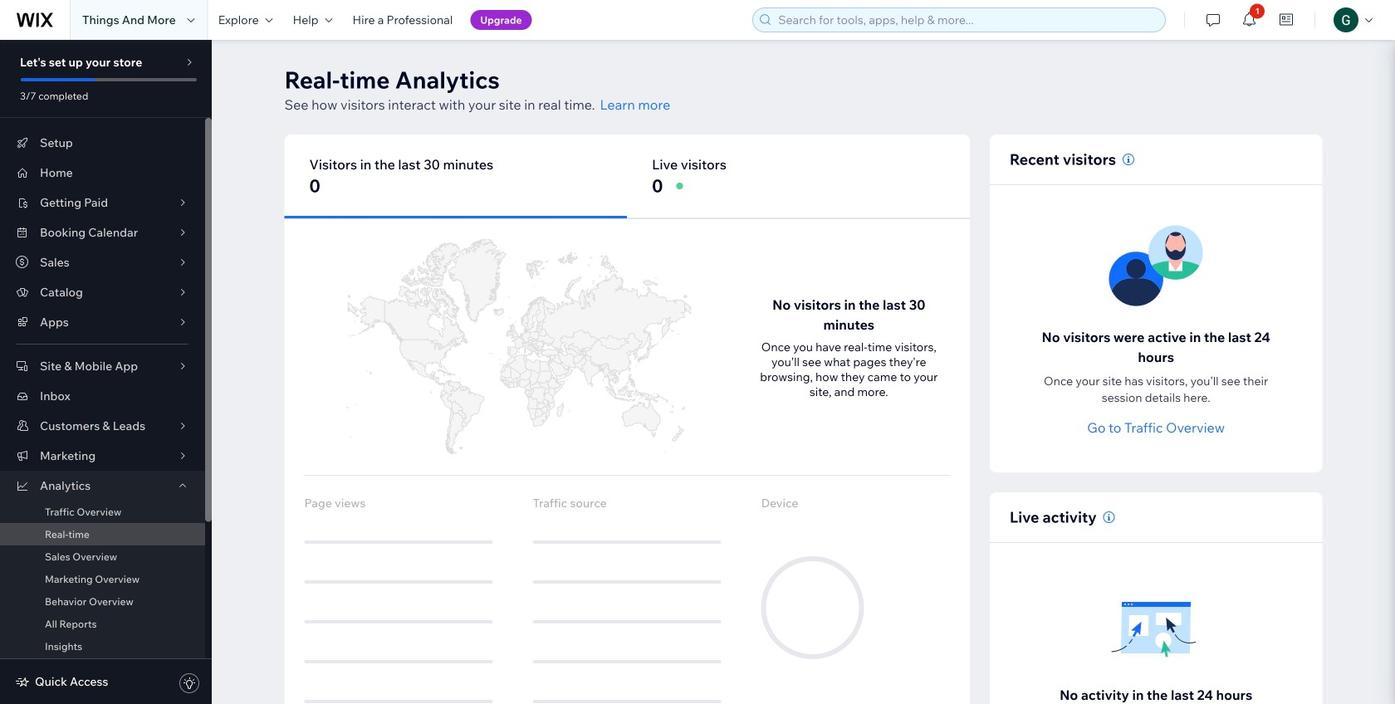 Task type: describe. For each thing, give the bounding box(es) containing it.
a chart. image
[[304, 239, 728, 455]]

Search for tools, apps, help & more... field
[[773, 8, 1160, 32]]



Task type: locate. For each thing, give the bounding box(es) containing it.
tab list
[[284, 135, 970, 218]]

sidebar element
[[0, 40, 212, 704]]



Task type: vqa. For each thing, say whether or not it's contained in the screenshot.
TAB LIST
yes



